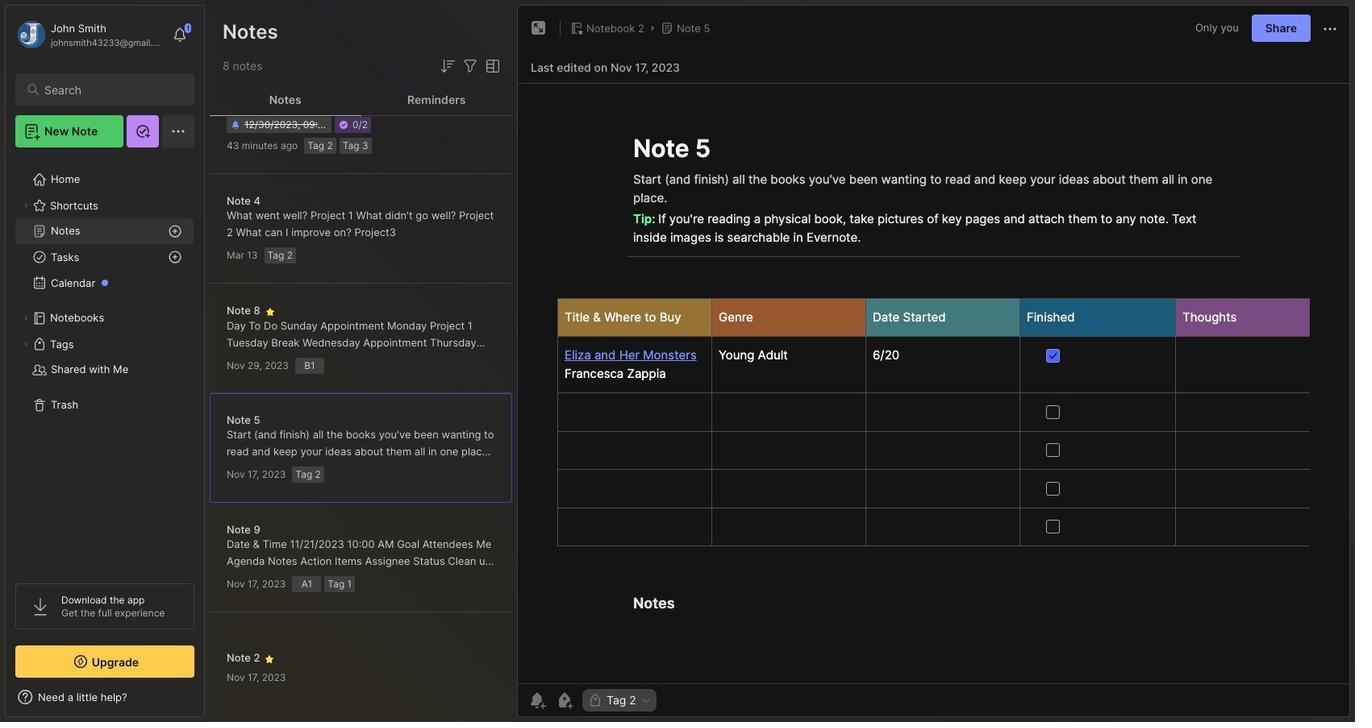 Task type: describe. For each thing, give the bounding box(es) containing it.
Sort options field
[[438, 56, 457, 76]]

note window element
[[517, 5, 1350, 718]]

Account field
[[15, 19, 165, 51]]

tree inside main element
[[6, 157, 204, 569]]

add tag image
[[555, 691, 574, 711]]

none search field inside main element
[[44, 80, 180, 99]]

Note Editor text field
[[518, 83, 1350, 684]]

WHAT'S NEW field
[[6, 685, 204, 711]]

expand note image
[[529, 19, 549, 38]]



Task type: locate. For each thing, give the bounding box(es) containing it.
more actions image
[[1320, 19, 1340, 39]]

expand tags image
[[21, 340, 31, 349]]

More actions field
[[1320, 18, 1340, 39]]

tab list
[[210, 84, 512, 116]]

click to collapse image
[[204, 693, 216, 712]]

main element
[[0, 0, 210, 723]]

View options field
[[480, 56, 503, 76]]

expand notebooks image
[[21, 314, 31, 323]]

Search text field
[[44, 82, 180, 98]]

add a reminder image
[[528, 691, 547, 711]]

tree
[[6, 157, 204, 569]]

Add filters field
[[461, 56, 480, 76]]

add filters image
[[461, 56, 480, 76]]

None search field
[[44, 80, 180, 99]]



Task type: vqa. For each thing, say whether or not it's contained in the screenshot.
"Select permission" field
no



